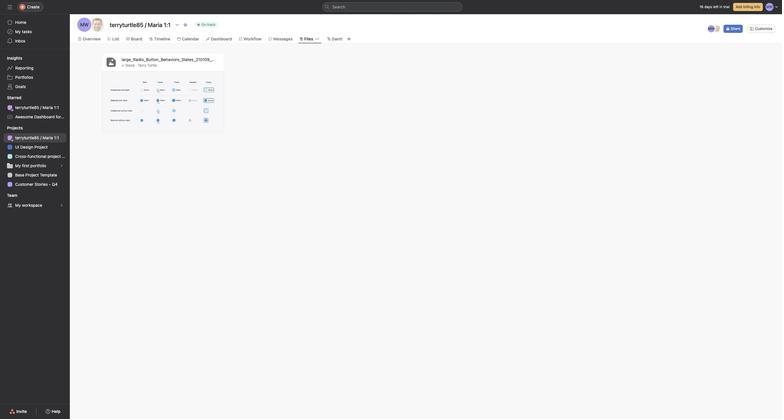 Task type: locate. For each thing, give the bounding box(es) containing it.
✓
[[122, 63, 125, 68]]

cross-functional project plan link
[[3, 152, 70, 161]]

turtle
[[147, 63, 157, 68]]

terryturtle85 / maria 1:1 inside starred element
[[15, 105, 59, 110]]

1:1 inside starred element
[[54, 105, 59, 110]]

starred button
[[0, 95, 21, 101]]

1 1:1 from the top
[[54, 105, 59, 110]]

tt
[[94, 22, 100, 27], [715, 26, 719, 31]]

2 vertical spatial my
[[15, 203, 21, 208]]

1 terryturtle85 / maria 1:1 from the top
[[15, 105, 59, 110]]

2 terryturtle85 / maria 1:1 link from the top
[[3, 133, 66, 143]]

my tasks
[[15, 29, 32, 34]]

share button
[[724, 25, 743, 33]]

2 terryturtle85 from the top
[[15, 135, 39, 140]]

good
[[126, 63, 134, 68]]

terryturtle85 / maria 1:1 up ui design project link
[[15, 135, 59, 140]]

1:1 up project
[[54, 135, 59, 140]]

1 horizontal spatial mw
[[708, 26, 714, 31]]

terryturtle85 / maria 1:1 link up 'awesome'
[[3, 103, 66, 112]]

cross-
[[15, 154, 28, 159]]

on track
[[201, 22, 216, 27]]

0 vertical spatial my
[[15, 29, 21, 34]]

messages
[[273, 36, 293, 41]]

1 horizontal spatial dashboard
[[211, 36, 232, 41]]

gantt
[[332, 36, 342, 41]]

see details, my first portfolio image
[[60, 164, 63, 168]]

add tab image
[[347, 37, 351, 41]]

/ inside projects element
[[40, 135, 41, 140]]

None text field
[[108, 20, 172, 30]]

1 / from the top
[[40, 105, 41, 110]]

maria inside projects element
[[43, 135, 53, 140]]

1 vertical spatial terryturtle85
[[15, 135, 39, 140]]

goals link
[[3, 82, 66, 91]]

home link
[[3, 18, 66, 27]]

workflow link
[[239, 36, 262, 42]]

my for my workspace
[[15, 203, 21, 208]]

home
[[15, 20, 26, 25]]

terryturtle85 / maria 1:1 link
[[3, 103, 66, 112], [3, 133, 66, 143]]

tt left share button
[[715, 26, 719, 31]]

my left first on the top of the page
[[15, 163, 21, 168]]

terryturtle85 inside projects element
[[15, 135, 39, 140]]

projects button
[[0, 125, 23, 131]]

my for my first portfolio
[[15, 163, 21, 168]]

dashboard left for
[[34, 114, 55, 119]]

1:1
[[54, 105, 59, 110], [54, 135, 59, 140]]

/
[[40, 105, 41, 110], [40, 135, 41, 140]]

create
[[27, 4, 40, 9]]

large_radio_button_behaviors_states_210109_v1_2_e67826a7e9.png ✓ good · terry turtle
[[122, 57, 255, 68]]

gantt link
[[327, 36, 342, 42]]

2 1:1 from the top
[[54, 135, 59, 140]]

1 vertical spatial terryturtle85 / maria 1:1 link
[[3, 133, 66, 143]]

plan
[[62, 154, 70, 159]]

add
[[736, 5, 742, 9]]

/ for design
[[40, 135, 41, 140]]

2 my from the top
[[15, 163, 21, 168]]

customer
[[15, 182, 33, 187]]

16 days left in trial
[[700, 5, 730, 9]]

1 vertical spatial terryturtle85 / maria 1:1
[[15, 135, 59, 140]]

-
[[49, 182, 51, 187]]

terryturtle85 / maria 1:1 inside projects element
[[15, 135, 59, 140]]

my inside my first portfolio link
[[15, 163, 21, 168]]

1:1 up for
[[54, 105, 59, 110]]

/ up awesome dashboard for new project link
[[40, 105, 41, 110]]

2 terryturtle85 / maria 1:1 from the top
[[15, 135, 59, 140]]

1 vertical spatial dashboard
[[34, 114, 55, 119]]

board
[[131, 36, 142, 41]]

stories
[[35, 182, 48, 187]]

mw up overview link
[[80, 22, 89, 27]]

in
[[720, 5, 722, 9]]

1 terryturtle85 from the top
[[15, 105, 39, 110]]

for
[[56, 114, 61, 119]]

maria
[[43, 105, 53, 110], [43, 135, 53, 140]]

0 vertical spatial dashboard
[[211, 36, 232, 41]]

portfolios link
[[3, 73, 66, 82]]

terryturtle85 up 'awesome'
[[15, 105, 39, 110]]

board link
[[126, 36, 142, 42]]

0 vertical spatial /
[[40, 105, 41, 110]]

terryturtle85 / maria 1:1 for dashboard
[[15, 105, 59, 110]]

terryturtle85 for design
[[15, 135, 39, 140]]

3 my from the top
[[15, 203, 21, 208]]

dashboard link
[[206, 36, 232, 42]]

1 vertical spatial /
[[40, 135, 41, 140]]

messages link
[[269, 36, 293, 42]]

left
[[713, 5, 719, 9]]

show options image
[[175, 22, 180, 27]]

/ up ui design project link
[[40, 135, 41, 140]]

/ inside starred element
[[40, 105, 41, 110]]

project
[[48, 154, 61, 159]]

terry
[[138, 63, 146, 68]]

project
[[72, 114, 85, 119], [34, 145, 48, 150], [25, 173, 39, 178]]

customer stories - q4 link
[[3, 180, 66, 189]]

add billing info
[[736, 5, 760, 9]]

1 my from the top
[[15, 29, 21, 34]]

overview
[[83, 36, 101, 41]]

0 horizontal spatial tt
[[94, 22, 100, 27]]

0 vertical spatial 1:1
[[54, 105, 59, 110]]

ui design project link
[[3, 143, 66, 152]]

teams element
[[0, 190, 70, 211]]

1 maria from the top
[[43, 105, 53, 110]]

terryturtle85 / maria 1:1 link for dashboard
[[3, 103, 66, 112]]

maria up awesome dashboard for new project
[[43, 105, 53, 110]]

2 maria from the top
[[43, 135, 53, 140]]

terryturtle85 / maria 1:1 up awesome dashboard for new project link
[[15, 105, 59, 110]]

0 vertical spatial terryturtle85
[[15, 105, 39, 110]]

terryturtle85 inside starred element
[[15, 105, 39, 110]]

0 vertical spatial terryturtle85 / maria 1:1
[[15, 105, 59, 110]]

my inside my tasks link
[[15, 29, 21, 34]]

create button
[[17, 2, 43, 12]]

terryturtle85
[[15, 105, 39, 110], [15, 135, 39, 140]]

global element
[[0, 14, 70, 49]]

0 vertical spatial project
[[72, 114, 85, 119]]

awesome
[[15, 114, 33, 119]]

workflow
[[244, 36, 262, 41]]

reporting
[[15, 65, 34, 70]]

template
[[40, 173, 57, 178]]

0 vertical spatial maria
[[43, 105, 53, 110]]

mw
[[80, 22, 89, 27], [708, 26, 714, 31]]

info
[[754, 5, 760, 9]]

starred element
[[0, 93, 85, 123]]

maria for for
[[43, 105, 53, 110]]

my left the tasks
[[15, 29, 21, 34]]

my inside my workspace link
[[15, 203, 21, 208]]

calendar
[[182, 36, 199, 41]]

terryturtle85 / maria 1:1 link for design
[[3, 133, 66, 143]]

1 vertical spatial 1:1
[[54, 135, 59, 140]]

insights
[[7, 56, 22, 61]]

1:1 inside projects element
[[54, 135, 59, 140]]

terryturtle85 up design
[[15, 135, 39, 140]]

project down my first portfolio at left
[[25, 173, 39, 178]]

2 / from the top
[[40, 135, 41, 140]]

reporting link
[[3, 63, 66, 73]]

my first portfolio link
[[3, 161, 66, 171]]

dashboard down track
[[211, 36, 232, 41]]

maria up ui design project link
[[43, 135, 53, 140]]

1 terryturtle85 / maria 1:1 link from the top
[[3, 103, 66, 112]]

project inside starred element
[[72, 114, 85, 119]]

0 vertical spatial terryturtle85 / maria 1:1 link
[[3, 103, 66, 112]]

project up "cross-functional project plan"
[[34, 145, 48, 150]]

tt up "overview"
[[94, 22, 100, 27]]

1 vertical spatial maria
[[43, 135, 53, 140]]

terryturtle85 / maria 1:1 link up ui design project on the top
[[3, 133, 66, 143]]

my down team
[[15, 203, 21, 208]]

mw left share button
[[708, 26, 714, 31]]

0 horizontal spatial dashboard
[[34, 114, 55, 119]]

overview link
[[78, 36, 101, 42]]

project right new
[[72, 114, 85, 119]]

search
[[332, 4, 345, 9]]

insights element
[[0, 53, 70, 93]]

my for my tasks
[[15, 29, 21, 34]]

dashboard
[[211, 36, 232, 41], [34, 114, 55, 119]]

my
[[15, 29, 21, 34], [15, 163, 21, 168], [15, 203, 21, 208]]

terry turtle link
[[138, 63, 157, 68]]

1 vertical spatial my
[[15, 163, 21, 168]]

maria inside starred element
[[43, 105, 53, 110]]



Task type: describe. For each thing, give the bounding box(es) containing it.
functional
[[28, 154, 46, 159]]

add billing info button
[[733, 3, 763, 11]]

calendar link
[[177, 36, 199, 42]]

first
[[22, 163, 29, 168]]

1 vertical spatial project
[[34, 145, 48, 150]]

list link
[[108, 36, 119, 42]]

dashboard inside starred element
[[34, 114, 55, 119]]

q4
[[52, 182, 58, 187]]

my workspace link
[[3, 201, 66, 210]]

search button
[[322, 2, 462, 12]]

16
[[700, 5, 704, 9]]

1:1 for for
[[54, 105, 59, 110]]

large_radio_button_behaviors_states_210109_v1_2_e67826a7e9.png
[[122, 57, 255, 62]]

team button
[[0, 193, 17, 199]]

projects element
[[0, 123, 70, 190]]

tasks
[[22, 29, 32, 34]]

remove from starred image
[[183, 22, 188, 27]]

projects
[[7, 125, 23, 130]]

starred
[[7, 95, 21, 100]]

base project template
[[15, 173, 57, 178]]

hide sidebar image
[[8, 5, 12, 9]]

timeline link
[[149, 36, 170, 42]]

/ for dashboard
[[40, 105, 41, 110]]

tab actions image
[[315, 37, 319, 41]]

terryturtle85 for dashboard
[[15, 105, 39, 110]]

inbox link
[[3, 36, 66, 46]]

team
[[7, 193, 17, 198]]

invite
[[16, 409, 27, 414]]

files
[[304, 36, 313, 41]]

insights button
[[0, 55, 22, 61]]

portfolios
[[15, 75, 33, 80]]

billing
[[743, 5, 753, 9]]

·
[[136, 63, 137, 68]]

awesome dashboard for new project link
[[3, 112, 85, 122]]

terryturtle85 / maria 1:1 for design
[[15, 135, 59, 140]]

goals
[[15, 84, 26, 89]]

inbox
[[15, 38, 25, 43]]

timeline
[[154, 36, 170, 41]]

2 vertical spatial project
[[25, 173, 39, 178]]

large_radio_button_behaviors_states_210109_v1_2_e67826a7e9.png link
[[122, 56, 255, 63]]

my workspace
[[15, 203, 42, 208]]

customer stories - q4
[[15, 182, 58, 187]]

ui design project
[[15, 145, 48, 150]]

share
[[731, 26, 740, 31]]

new
[[62, 114, 71, 119]]

ui
[[15, 145, 19, 150]]

search list box
[[322, 2, 462, 12]]

design
[[20, 145, 33, 150]]

1:1 for project
[[54, 135, 59, 140]]

workspace
[[22, 203, 42, 208]]

help
[[52, 409, 61, 414]]

track
[[207, 22, 216, 27]]

customize button
[[748, 25, 775, 33]]

base project template link
[[3, 171, 66, 180]]

invite button
[[6, 407, 31, 417]]

see details, my workspace image
[[60, 204, 63, 207]]

0 horizontal spatial mw
[[80, 22, 89, 27]]

1 horizontal spatial tt
[[715, 26, 719, 31]]

portfolio
[[30, 163, 46, 168]]

my tasks link
[[3, 27, 66, 36]]

list
[[112, 36, 119, 41]]

on
[[201, 22, 206, 27]]

files link
[[300, 36, 313, 42]]

trial
[[723, 5, 730, 9]]

✓ good link
[[122, 63, 134, 68]]

base
[[15, 173, 24, 178]]

maria for project
[[43, 135, 53, 140]]

on track button
[[192, 21, 221, 29]]

awesome dashboard for new project
[[15, 114, 85, 119]]

customize
[[755, 26, 772, 31]]

help button
[[42, 407, 64, 417]]

days
[[704, 5, 712, 9]]

my first portfolio
[[15, 163, 46, 168]]



Task type: vqa. For each thing, say whether or not it's contained in the screenshot.
Customer Stories - Q4 Link
yes



